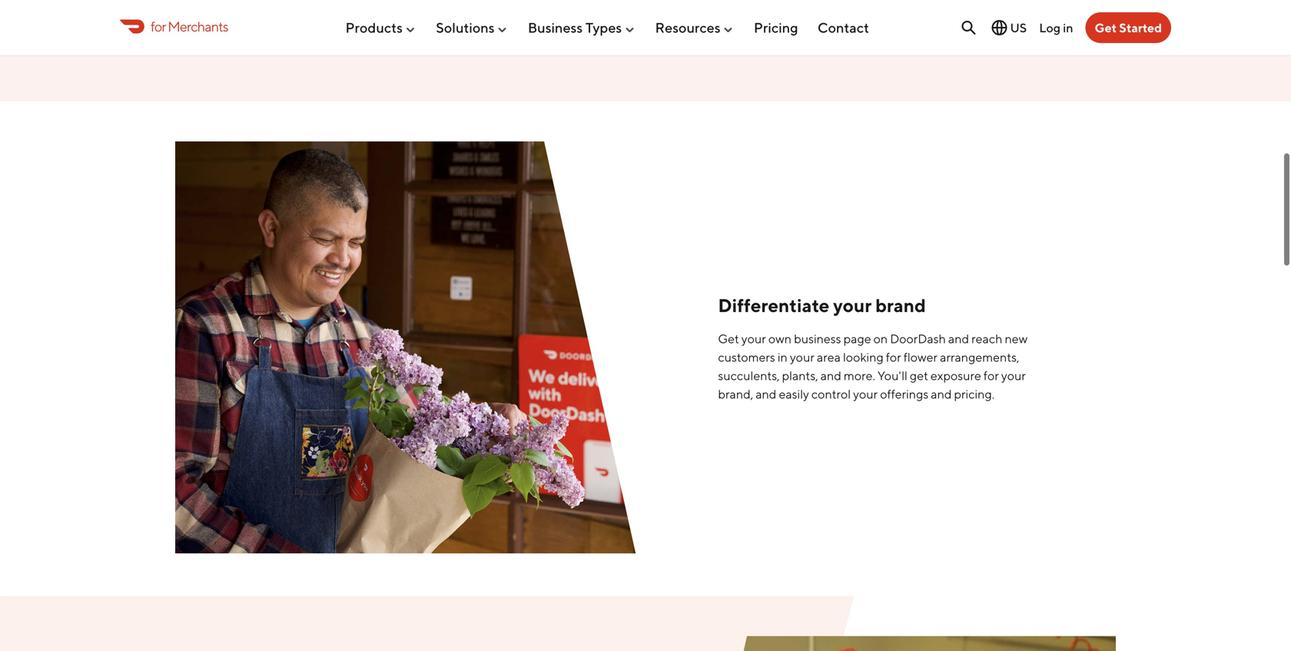 Task type: describe. For each thing, give the bounding box(es) containing it.
solutions link
[[436, 13, 509, 42]]

log in link
[[1039, 20, 1073, 35]]

point
[[720, 0, 749, 7]]

types
[[586, 19, 622, 36]]

doordash inside get your own business page on doordash and reach new customers in your area looking for flower arrangements, succulents, plants, and more. you'll get exposure for your brand, and easily control your offerings and pricing.
[[890, 331, 946, 346]]

get started button
[[1086, 12, 1171, 43]]

brand,
[[718, 387, 753, 401]]

merchants
[[168, 18, 228, 34]]

your down more.
[[853, 387, 878, 401]]

control
[[812, 387, 851, 401]]

for merchants
[[151, 18, 228, 34]]

confirm orders on your tablet or point of sale integration.
[[543, 0, 749, 26]]

through
[[220, 11, 264, 26]]

of
[[596, 11, 607, 26]]

on inside confirm orders on your tablet or point of sale integration.
[[628, 0, 642, 7]]

or right app
[[369, 11, 381, 26]]

customers order for delivery or pickup through the doordash app or website.
[[220, 0, 428, 26]]

own
[[769, 331, 792, 346]]

or inside confirm orders on your tablet or point of sale integration.
[[706, 0, 717, 7]]

or up products "link"
[[377, 0, 389, 7]]

your up customers
[[742, 331, 766, 346]]

get for get your own business page on doordash and reach new customers in your area looking for flower arrangements, succulents, plants, and more. you'll get exposure for your brand, and easily control your offerings and pricing.
[[718, 331, 739, 346]]

plants,
[[782, 368, 818, 383]]

log in
[[1039, 20, 1073, 35]]

pickup
[[391, 0, 428, 7]]

integration.
[[633, 11, 696, 26]]

order
[[282, 0, 312, 7]]

pricing.
[[954, 387, 995, 401]]

for inside package orders for same-day delivery or customer pickup.
[[952, 0, 968, 7]]

for up you'll on the bottom right of the page
[[886, 350, 901, 365]]

orders for of
[[590, 0, 625, 7]]

exposure
[[931, 368, 982, 383]]

package
[[865, 0, 913, 7]]

website.
[[383, 11, 428, 26]]

globe line image
[[990, 18, 1009, 37]]

log
[[1039, 20, 1061, 35]]

offerings
[[880, 387, 929, 401]]

the
[[267, 11, 285, 26]]

and down exposure
[[931, 387, 952, 401]]

package orders for same-day delivery or customer pickup.
[[865, 0, 1070, 26]]

and up control
[[821, 368, 842, 383]]

day
[[1004, 0, 1024, 7]]

for down arrangements,
[[984, 368, 999, 383]]

delivery inside package orders for same-day delivery or customer pickup.
[[1027, 0, 1070, 7]]

resources
[[655, 19, 721, 36]]

1 horizontal spatial in
[[1063, 20, 1073, 35]]

us
[[1010, 20, 1027, 35]]

products
[[346, 19, 403, 36]]

same-
[[970, 0, 1004, 7]]

business types
[[528, 19, 622, 36]]

customers
[[718, 350, 775, 365]]

resources link
[[655, 13, 735, 42]]



Task type: vqa. For each thing, say whether or not it's contained in the screenshot.
Started
yes



Task type: locate. For each thing, give the bounding box(es) containing it.
for
[[314, 0, 329, 7], [952, 0, 968, 7], [151, 18, 166, 34], [886, 350, 901, 365], [984, 368, 999, 383]]

for inside the customers order for delivery or pickup through the doordash app or website.
[[314, 0, 329, 7]]

and down succulents,
[[756, 387, 777, 401]]

get
[[910, 368, 928, 383]]

for left merchants
[[151, 18, 166, 34]]

your up integration.
[[644, 0, 669, 7]]

solutions
[[436, 19, 495, 36]]

differentiate
[[718, 295, 830, 316]]

confirm
[[543, 0, 588, 7]]

man holding bouquet of flowers image
[[175, 141, 636, 554]]

0 vertical spatial get
[[1095, 20, 1117, 35]]

1 vertical spatial doordash
[[890, 331, 946, 346]]

doordash down order
[[288, 11, 343, 26]]

in down the own
[[778, 350, 788, 365]]

0 horizontal spatial delivery
[[332, 0, 375, 7]]

on up sale
[[628, 0, 642, 7]]

get inside button
[[1095, 20, 1117, 35]]

delivery up app
[[332, 0, 375, 7]]

and up arrangements,
[[948, 331, 969, 346]]

for up customer
[[952, 0, 968, 7]]

get your own business page on doordash and reach new customers in your area looking for flower arrangements, succulents, plants, and more. you'll get exposure for your brand, and easily control your offerings and pricing.
[[718, 331, 1028, 401]]

in
[[1063, 20, 1073, 35], [778, 350, 788, 365]]

on right page on the bottom of the page
[[874, 331, 888, 346]]

1 horizontal spatial delivery
[[1027, 0, 1070, 7]]

tablet
[[671, 0, 704, 7]]

flower
[[904, 350, 938, 365]]

in right log
[[1063, 20, 1073, 35]]

looking
[[843, 350, 884, 365]]

for merchants link
[[120, 16, 228, 37]]

more.
[[844, 368, 875, 383]]

get left started
[[1095, 20, 1117, 35]]

pricing link
[[754, 13, 798, 42]]

get for get started
[[1095, 20, 1117, 35]]

1 orders from the left
[[590, 0, 625, 7]]

1 horizontal spatial get
[[1095, 20, 1117, 35]]

new
[[1005, 331, 1028, 346]]

2 delivery from the left
[[1027, 0, 1070, 7]]

0 vertical spatial on
[[628, 0, 642, 7]]

0 horizontal spatial doordash
[[288, 11, 343, 26]]

pricing
[[754, 19, 798, 36]]

business
[[794, 331, 841, 346]]

0 horizontal spatial on
[[628, 0, 642, 7]]

delivery up log
[[1027, 0, 1070, 7]]

on
[[628, 0, 642, 7], [874, 331, 888, 346]]

started
[[1119, 20, 1162, 35]]

your up page on the bottom of the page
[[833, 295, 872, 316]]

or down package
[[912, 11, 924, 26]]

you'll
[[878, 368, 908, 383]]

1 vertical spatial get
[[718, 331, 739, 346]]

0 vertical spatial in
[[1063, 20, 1073, 35]]

1 vertical spatial on
[[874, 331, 888, 346]]

orders inside confirm orders on your tablet or point of sale integration.
[[590, 0, 625, 7]]

0 horizontal spatial orders
[[590, 0, 625, 7]]

get
[[1095, 20, 1117, 35], [718, 331, 739, 346]]

or inside package orders for same-day delivery or customer pickup.
[[912, 11, 924, 26]]

contact
[[818, 19, 869, 36]]

for right order
[[314, 0, 329, 7]]

area
[[817, 350, 841, 365]]

app
[[346, 11, 367, 26]]

1 vertical spatial in
[[778, 350, 788, 365]]

doordash up flower on the right of the page
[[890, 331, 946, 346]]

page
[[844, 331, 871, 346]]

delivery
[[332, 0, 375, 7], [1027, 0, 1070, 7]]

products link
[[346, 13, 417, 42]]

your
[[644, 0, 669, 7], [833, 295, 872, 316], [742, 331, 766, 346], [790, 350, 815, 365], [1002, 368, 1026, 383], [853, 387, 878, 401]]

contact link
[[818, 13, 869, 42]]

sale
[[609, 11, 631, 26]]

customer
[[926, 11, 978, 26]]

arrangements,
[[940, 350, 1020, 365]]

business
[[528, 19, 583, 36]]

orders up of
[[590, 0, 625, 7]]

differentiate your brand
[[718, 295, 926, 316]]

1 horizontal spatial doordash
[[890, 331, 946, 346]]

1 delivery from the left
[[332, 0, 375, 7]]

doordash
[[288, 11, 343, 26], [890, 331, 946, 346]]

customers
[[220, 0, 280, 7]]

0 horizontal spatial in
[[778, 350, 788, 365]]

orders
[[590, 0, 625, 7], [915, 0, 950, 7]]

delivery inside the customers order for delivery or pickup through the doordash app or website.
[[332, 0, 375, 7]]

0 horizontal spatial get
[[718, 331, 739, 346]]

your down new
[[1002, 368, 1026, 383]]

brand
[[876, 295, 926, 316]]

2 orders from the left
[[915, 0, 950, 7]]

or
[[377, 0, 389, 7], [706, 0, 717, 7], [369, 11, 381, 26], [912, 11, 924, 26]]

your up plants,
[[790, 350, 815, 365]]

0 vertical spatial doordash
[[288, 11, 343, 26]]

1 horizontal spatial orders
[[915, 0, 950, 7]]

succulents,
[[718, 368, 780, 383]]

your inside confirm orders on your tablet or point of sale integration.
[[644, 0, 669, 7]]

dasher with a bouquet leaving flower shop image
[[655, 636, 1116, 651]]

for inside for merchants link
[[151, 18, 166, 34]]

orders for customer
[[915, 0, 950, 7]]

reach
[[972, 331, 1003, 346]]

get started
[[1095, 20, 1162, 35]]

doordash inside the customers order for delivery or pickup through the doordash app or website.
[[288, 11, 343, 26]]

or left point
[[706, 0, 717, 7]]

pickup.
[[980, 11, 1020, 26]]

1 horizontal spatial on
[[874, 331, 888, 346]]

on inside get your own business page on doordash and reach new customers in your area looking for flower arrangements, succulents, plants, and more. you'll get exposure for your brand, and easily control your offerings and pricing.
[[874, 331, 888, 346]]

get inside get your own business page on doordash and reach new customers in your area looking for flower arrangements, succulents, plants, and more. you'll get exposure for your brand, and easily control your offerings and pricing.
[[718, 331, 739, 346]]

easily
[[779, 387, 809, 401]]

and
[[948, 331, 969, 346], [821, 368, 842, 383], [756, 387, 777, 401], [931, 387, 952, 401]]

get up customers
[[718, 331, 739, 346]]

in inside get your own business page on doordash and reach new customers in your area looking for flower arrangements, succulents, plants, and more. you'll get exposure for your brand, and easily control your offerings and pricing.
[[778, 350, 788, 365]]

business types link
[[528, 13, 636, 42]]

orders inside package orders for same-day delivery or customer pickup.
[[915, 0, 950, 7]]

orders up customer
[[915, 0, 950, 7]]



